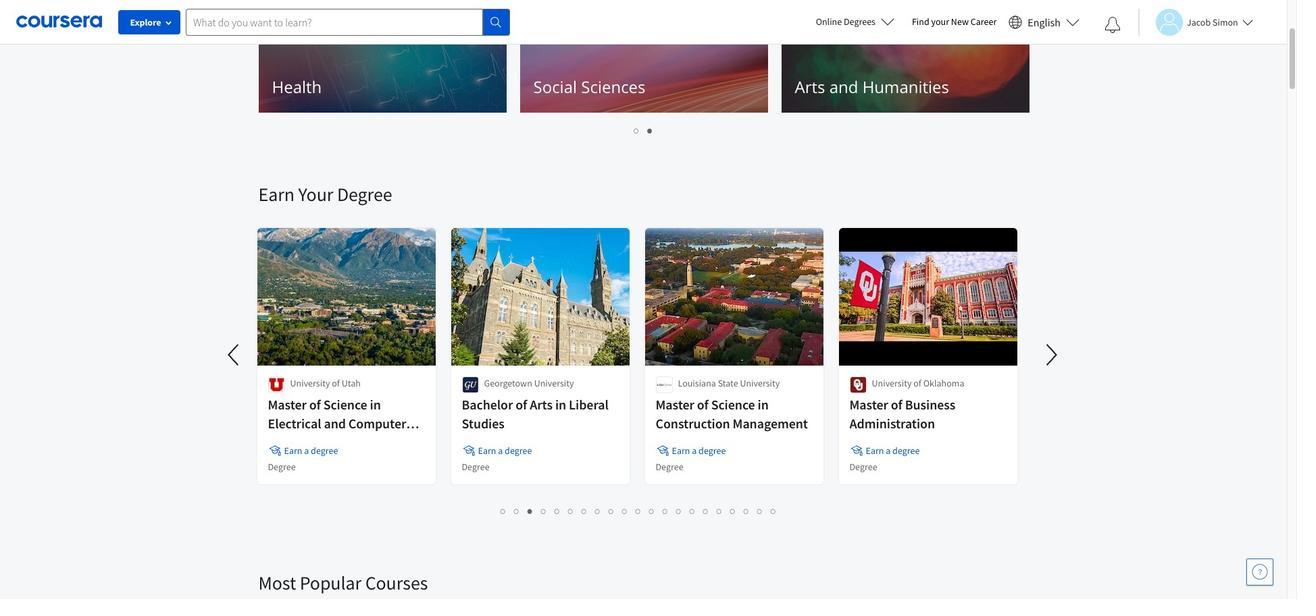 Task type: describe. For each thing, give the bounding box(es) containing it.
and inside the master of science in electrical and computer engineering
[[324, 415, 346, 432]]

find
[[912, 16, 929, 28]]

business
[[905, 397, 955, 413]]

15 button
[[686, 504, 701, 519]]

6
[[568, 505, 574, 518]]

bachelor
[[462, 397, 513, 413]]

1 university from the left
[[290, 378, 330, 390]]

louisiana state university image
[[656, 377, 673, 394]]

12
[[649, 505, 660, 518]]

earn for master of business administration
[[866, 445, 884, 457]]

master for electrical
[[268, 397, 307, 413]]

science for and
[[323, 397, 367, 413]]

of for university of oklahoma
[[913, 378, 921, 390]]

explore button
[[118, 10, 180, 34]]

utah
[[342, 378, 361, 390]]

3 button
[[524, 504, 537, 519]]

7 button
[[578, 504, 591, 519]]

a for studies
[[498, 445, 503, 457]]

explore
[[130, 16, 161, 28]]

20 button
[[753, 504, 768, 519]]

4 earn a degree from the left
[[866, 445, 920, 457]]

4 university from the left
[[872, 378, 912, 390]]

career
[[971, 16, 997, 28]]

0 vertical spatial previous slide image
[[227, 0, 260, 11]]

8
[[595, 505, 601, 518]]

show notifications image
[[1105, 17, 1121, 33]]

2 button for bottom 1 button
[[510, 504, 524, 519]]

construction
[[656, 415, 730, 432]]

2 button for topmost 1 button
[[643, 123, 657, 138]]

12 button
[[645, 504, 660, 519]]

georgetown university image
[[462, 377, 479, 394]]

a for and
[[304, 445, 309, 457]]

7
[[582, 505, 587, 518]]

university of utah image
[[268, 377, 285, 394]]

list inside earn your degree carousel element
[[258, 504, 1018, 519]]

state
[[718, 378, 738, 390]]

degree for master of science in construction management
[[656, 461, 683, 474]]

degree for master of science in electrical and computer engineering
[[268, 461, 296, 474]]

17
[[717, 505, 728, 518]]

degree for bachelor of arts in liberal studies
[[462, 461, 489, 474]]

georgetown
[[484, 378, 532, 390]]

online
[[816, 16, 842, 28]]

5
[[555, 505, 560, 518]]

electrical
[[268, 415, 321, 432]]

4
[[541, 505, 547, 518]]

degree for studies
[[505, 445, 532, 457]]

administration
[[850, 415, 935, 432]]

of for bachelor of arts in liberal studies
[[516, 397, 527, 413]]

degrees
[[844, 16, 875, 28]]

oklahoma
[[923, 378, 964, 390]]

in for electrical
[[370, 397, 381, 413]]

master of science in construction management
[[656, 397, 808, 432]]

2 university from the left
[[534, 378, 574, 390]]

3
[[528, 505, 533, 518]]

16 button
[[699, 504, 714, 519]]

10 11 12 13 14 15 16 17 18 19 20 21
[[622, 505, 782, 518]]

8 button
[[591, 504, 605, 519]]

17 button
[[713, 504, 728, 519]]

10 button
[[618, 504, 633, 519]]

health link
[[258, 5, 506, 113]]

humanities
[[862, 76, 949, 98]]

1 for topmost 1 button
[[634, 124, 639, 137]]

in for liberal
[[555, 397, 566, 413]]

0 vertical spatial 1 button
[[630, 123, 643, 138]]

What do you want to learn? text field
[[186, 8, 483, 35]]

find your new career link
[[905, 14, 1003, 30]]

1 vertical spatial 1 button
[[497, 504, 510, 519]]

earn for master of science in construction management
[[672, 445, 690, 457]]

11 button
[[632, 504, 647, 519]]

11
[[636, 505, 647, 518]]

degree right your
[[337, 182, 392, 207]]

studies
[[462, 415, 505, 432]]

simon
[[1213, 16, 1238, 28]]

georgetown university
[[484, 378, 574, 390]]

online degrees
[[816, 16, 875, 28]]

social sciences link
[[520, 5, 768, 113]]

3 university from the left
[[740, 378, 780, 390]]

in for construction
[[758, 397, 769, 413]]

0 vertical spatial arts
[[795, 76, 825, 98]]



Task type: vqa. For each thing, say whether or not it's contained in the screenshot.
Business
yes



Task type: locate. For each thing, give the bounding box(es) containing it.
0 horizontal spatial master
[[268, 397, 307, 413]]

0 vertical spatial and
[[829, 76, 858, 98]]

earn down studies
[[478, 445, 496, 457]]

degree down studies
[[462, 461, 489, 474]]

0 vertical spatial list
[[258, 123, 1029, 138]]

0 horizontal spatial 2
[[514, 505, 520, 518]]

2 button down "sciences"
[[643, 123, 657, 138]]

university of oklahoma image
[[850, 377, 866, 394]]

a down construction
[[692, 445, 697, 457]]

1 for bottom 1 button
[[501, 505, 506, 518]]

earn a degree
[[284, 445, 338, 457], [478, 445, 532, 457], [672, 445, 726, 457], [866, 445, 920, 457]]

1 vertical spatial 2
[[514, 505, 520, 518]]

arts inside bachelor of arts in liberal studies
[[530, 397, 553, 413]]

1 horizontal spatial 2
[[648, 124, 653, 137]]

university right university of utah image
[[290, 378, 330, 390]]

3 master from the left
[[850, 397, 888, 413]]

earn down construction
[[672, 445, 690, 457]]

1 button
[[630, 123, 643, 138], [497, 504, 510, 519]]

find your new career
[[912, 16, 997, 28]]

1 horizontal spatial and
[[829, 76, 858, 98]]

1 science from the left
[[323, 397, 367, 413]]

degree up 13
[[656, 461, 683, 474]]

1 down "sciences"
[[634, 124, 639, 137]]

2 list from the top
[[258, 504, 1018, 519]]

university of oklahoma
[[872, 378, 964, 390]]

of inside master of science in construction management
[[697, 397, 709, 413]]

2 horizontal spatial master
[[850, 397, 888, 413]]

14 button
[[672, 504, 687, 519]]

of up "business"
[[913, 378, 921, 390]]

arts and humanities link
[[781, 5, 1029, 113]]

degree down administration
[[892, 445, 920, 457]]

1 list from the top
[[258, 123, 1029, 138]]

university right state
[[740, 378, 780, 390]]

4 a from the left
[[886, 445, 891, 457]]

13
[[663, 505, 674, 518]]

science down utah
[[323, 397, 367, 413]]

degree
[[337, 182, 392, 207], [268, 461, 296, 474], [462, 461, 489, 474], [656, 461, 683, 474], [850, 461, 877, 474]]

and up the engineering
[[324, 415, 346, 432]]

1 vertical spatial and
[[324, 415, 346, 432]]

master inside master of science in construction management
[[656, 397, 694, 413]]

in inside bachelor of arts in liberal studies
[[555, 397, 566, 413]]

earn a degree for management
[[672, 445, 726, 457]]

1 earn a degree from the left
[[284, 445, 338, 457]]

in up computer at bottom left
[[370, 397, 381, 413]]

health
[[272, 76, 322, 98]]

2 a from the left
[[498, 445, 503, 457]]

earn a degree down administration
[[866, 445, 920, 457]]

1 horizontal spatial 2 button
[[643, 123, 657, 138]]

0 horizontal spatial 2 button
[[510, 504, 524, 519]]

earn your degree
[[258, 182, 392, 207]]

new
[[951, 16, 969, 28]]

of down university of utah
[[309, 397, 321, 413]]

previous slide image
[[227, 0, 260, 11], [218, 339, 250, 372]]

jacob simon
[[1187, 16, 1238, 28]]

13 button
[[659, 504, 674, 519]]

your
[[298, 182, 333, 207]]

3 a from the left
[[692, 445, 697, 457]]

1 master from the left
[[268, 397, 307, 413]]

of up administration
[[891, 397, 902, 413]]

1 vertical spatial list
[[258, 504, 1018, 519]]

5 button
[[551, 504, 564, 519]]

1 horizontal spatial arts
[[795, 76, 825, 98]]

master
[[268, 397, 307, 413], [656, 397, 694, 413], [850, 397, 888, 413]]

earn a degree down construction
[[672, 445, 726, 457]]

3 degree from the left
[[699, 445, 726, 457]]

0 horizontal spatial 1 button
[[497, 504, 510, 519]]

a
[[304, 445, 309, 457], [498, 445, 503, 457], [692, 445, 697, 457], [886, 445, 891, 457]]

21 button
[[767, 504, 782, 519]]

20
[[757, 505, 768, 518]]

bachelor of arts in liberal studies
[[462, 397, 609, 432]]

university
[[290, 378, 330, 390], [534, 378, 574, 390], [740, 378, 780, 390], [872, 378, 912, 390]]

of for master of science in construction management
[[697, 397, 709, 413]]

master down university of oklahoma "image"
[[850, 397, 888, 413]]

liberal
[[569, 397, 609, 413]]

earn a degree down electrical
[[284, 445, 338, 457]]

sciences
[[581, 76, 646, 98]]

popular
[[300, 572, 362, 596]]

1 degree from the left
[[311, 445, 338, 457]]

3 earn a degree from the left
[[672, 445, 726, 457]]

master of science in electrical and computer engineering
[[268, 397, 406, 451]]

2 in from the left
[[555, 397, 566, 413]]

2 science from the left
[[711, 397, 755, 413]]

of up construction
[[697, 397, 709, 413]]

a down studies
[[498, 445, 503, 457]]

social sciences
[[533, 76, 646, 98]]

degree down the engineering
[[268, 461, 296, 474]]

2 button left 3
[[510, 504, 524, 519]]

earn a degree down studies
[[478, 445, 532, 457]]

4 degree from the left
[[892, 445, 920, 457]]

0 horizontal spatial 1
[[501, 505, 506, 518]]

0 vertical spatial 2 button
[[643, 123, 657, 138]]

english button
[[1003, 0, 1085, 44]]

of down 'georgetown university' at the bottom left
[[516, 397, 527, 413]]

2 degree from the left
[[505, 445, 532, 457]]

9 button
[[605, 504, 618, 519]]

university up "master of business administration" at bottom right
[[872, 378, 912, 390]]

earn a degree for and
[[284, 445, 338, 457]]

4 button
[[537, 504, 551, 519]]

2
[[648, 124, 653, 137], [514, 505, 520, 518]]

18 button
[[726, 504, 741, 519]]

in inside the master of science in electrical and computer engineering
[[370, 397, 381, 413]]

of left utah
[[332, 378, 340, 390]]

3 in from the left
[[758, 397, 769, 413]]

earn for master of science in electrical and computer engineering
[[284, 445, 302, 457]]

1 in from the left
[[370, 397, 381, 413]]

6 button
[[564, 504, 578, 519]]

1 a from the left
[[304, 445, 309, 457]]

14
[[676, 505, 687, 518]]

english
[[1028, 15, 1061, 29]]

online degrees button
[[805, 7, 905, 36]]

0 vertical spatial 1
[[634, 124, 639, 137]]

2 button
[[643, 123, 657, 138], [510, 504, 524, 519]]

arts
[[795, 76, 825, 98], [530, 397, 553, 413]]

a for management
[[692, 445, 697, 457]]

0 vertical spatial 2
[[648, 124, 653, 137]]

0 horizontal spatial arts
[[530, 397, 553, 413]]

1 horizontal spatial 1 button
[[630, 123, 643, 138]]

1 inside earn your degree carousel element
[[501, 505, 506, 518]]

social sciences image
[[520, 5, 768, 113]]

1 horizontal spatial 1
[[634, 124, 639, 137]]

0 horizontal spatial and
[[324, 415, 346, 432]]

1 horizontal spatial master
[[656, 397, 694, 413]]

10
[[622, 505, 633, 518]]

master of business administration
[[850, 397, 955, 432]]

a down electrical
[[304, 445, 309, 457]]

2 inside earn your degree carousel element
[[514, 505, 520, 518]]

degree for and
[[311, 445, 338, 457]]

degree down administration
[[850, 461, 877, 474]]

degree down construction
[[699, 445, 726, 457]]

2 for bottom 1 button
[[514, 505, 520, 518]]

university up bachelor of arts in liberal studies
[[534, 378, 574, 390]]

earn down administration
[[866, 445, 884, 457]]

None search field
[[186, 8, 510, 35]]

earn down electrical
[[284, 445, 302, 457]]

science
[[323, 397, 367, 413], [711, 397, 755, 413]]

in up management
[[758, 397, 769, 413]]

degree down electrical
[[311, 445, 338, 457]]

arts and humanities
[[795, 76, 949, 98]]

15
[[690, 505, 701, 518]]

0 horizontal spatial science
[[323, 397, 367, 413]]

science for management
[[711, 397, 755, 413]]

a down administration
[[886, 445, 891, 457]]

list
[[258, 123, 1029, 138], [258, 504, 1018, 519]]

of inside the master of science in electrical and computer engineering
[[309, 397, 321, 413]]

degree
[[311, 445, 338, 457], [505, 445, 532, 457], [699, 445, 726, 457], [892, 445, 920, 457]]

earn for bachelor of arts in liberal studies
[[478, 445, 496, 457]]

most popular courses
[[258, 572, 428, 596]]

computer
[[348, 415, 406, 432]]

2 master from the left
[[656, 397, 694, 413]]

coursera image
[[16, 11, 102, 33]]

1 vertical spatial arts
[[530, 397, 553, 413]]

degree down bachelor of arts in liberal studies
[[505, 445, 532, 457]]

science inside master of science in construction management
[[711, 397, 755, 413]]

1 horizontal spatial science
[[711, 397, 755, 413]]

health image
[[258, 5, 506, 113]]

most
[[258, 572, 296, 596]]

and left humanities
[[829, 76, 858, 98]]

of
[[332, 378, 340, 390], [913, 378, 921, 390], [309, 397, 321, 413], [516, 397, 527, 413], [697, 397, 709, 413], [891, 397, 902, 413]]

master inside the master of science in electrical and computer engineering
[[268, 397, 307, 413]]

19
[[744, 505, 755, 518]]

engineering
[[268, 434, 337, 451]]

help center image
[[1252, 565, 1268, 581]]

master down louisiana state university image
[[656, 397, 694, 413]]

earn
[[258, 182, 295, 207], [284, 445, 302, 457], [478, 445, 496, 457], [672, 445, 690, 457], [866, 445, 884, 457]]

in inside master of science in construction management
[[758, 397, 769, 413]]

jacob simon button
[[1138, 8, 1253, 35]]

1 button left 3 button
[[497, 504, 510, 519]]

science down louisiana state university
[[711, 397, 755, 413]]

jacob
[[1187, 16, 1211, 28]]

science inside the master of science in electrical and computer engineering
[[323, 397, 367, 413]]

university of utah
[[290, 378, 361, 390]]

21
[[771, 505, 782, 518]]

of for master of science in electrical and computer engineering
[[309, 397, 321, 413]]

degree for master of business administration
[[850, 461, 877, 474]]

2 horizontal spatial in
[[758, 397, 769, 413]]

19 button
[[740, 504, 755, 519]]

2 for topmost 1 button
[[648, 124, 653, 137]]

of for university of utah
[[332, 378, 340, 390]]

of for master of business administration
[[891, 397, 902, 413]]

social
[[533, 76, 577, 98]]

of inside bachelor of arts in liberal studies
[[516, 397, 527, 413]]

degree for management
[[699, 445, 726, 457]]

arts and humanities image
[[781, 5, 1029, 113]]

1 vertical spatial 1
[[501, 505, 506, 518]]

management
[[733, 415, 808, 432]]

18
[[730, 505, 741, 518]]

1 vertical spatial previous slide image
[[218, 339, 250, 372]]

16
[[703, 505, 714, 518]]

1 left 3 button
[[501, 505, 506, 518]]

louisiana
[[678, 378, 716, 390]]

next slide image
[[1035, 339, 1068, 372]]

1 button down "sciences"
[[630, 123, 643, 138]]

2 earn a degree from the left
[[478, 445, 532, 457]]

courses
[[365, 572, 428, 596]]

earn your degree carousel element
[[218, 142, 1068, 531]]

earn left your
[[258, 182, 295, 207]]

0 horizontal spatial in
[[370, 397, 381, 413]]

earn a degree for studies
[[478, 445, 532, 457]]

and
[[829, 76, 858, 98], [324, 415, 346, 432]]

of inside "master of business administration"
[[891, 397, 902, 413]]

your
[[931, 16, 949, 28]]

louisiana state university
[[678, 378, 780, 390]]

in left liberal
[[555, 397, 566, 413]]

master for construction
[[656, 397, 694, 413]]

1 vertical spatial 2 button
[[510, 504, 524, 519]]

1 horizontal spatial in
[[555, 397, 566, 413]]

master inside "master of business administration"
[[850, 397, 888, 413]]

9
[[609, 505, 614, 518]]

master up electrical
[[268, 397, 307, 413]]



